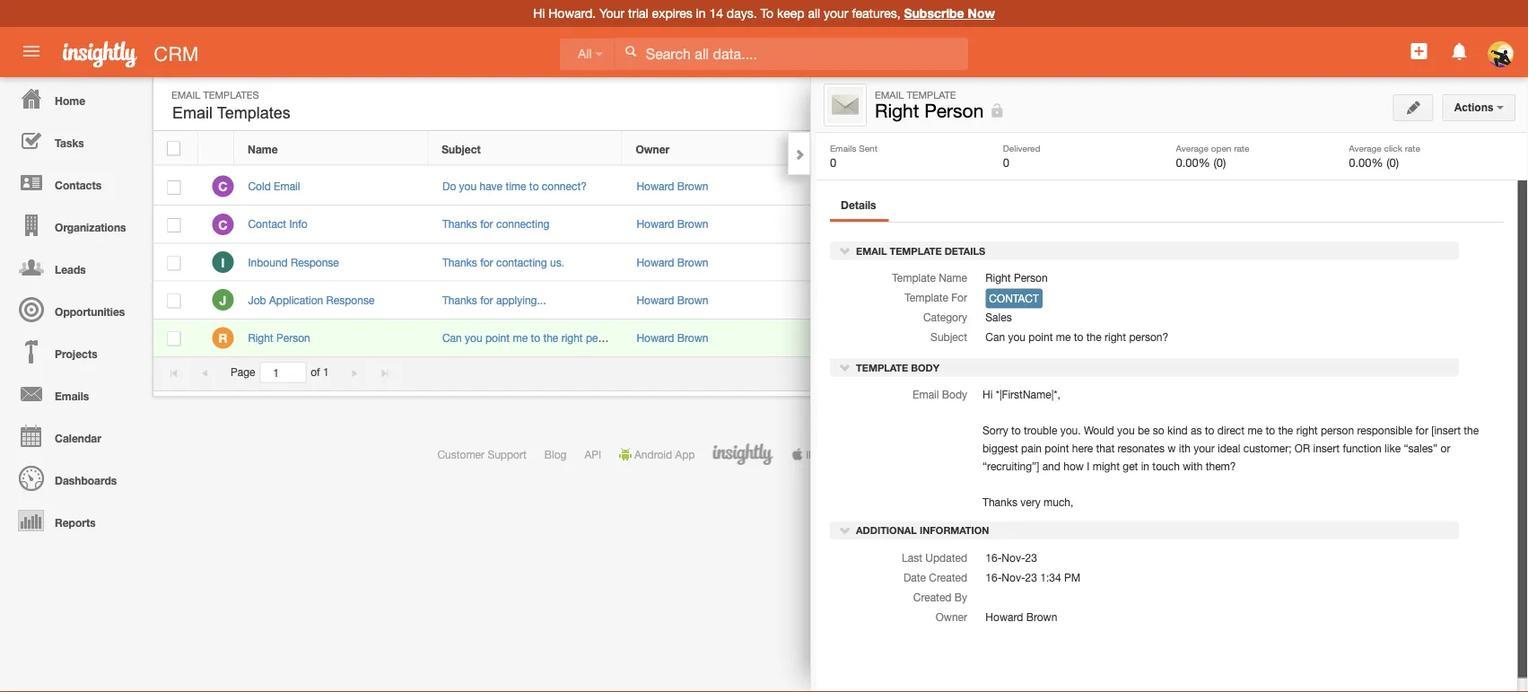 Task type: locate. For each thing, give the bounding box(es) containing it.
1 vertical spatial subject
[[931, 331, 968, 343]]

0 horizontal spatial right
[[248, 331, 273, 344]]

0 vertical spatial chevron down image
[[839, 244, 852, 257]]

1 vertical spatial person
[[1014, 272, 1048, 284]]

0 vertical spatial created
[[1294, 143, 1334, 155]]

notifications image
[[1449, 40, 1471, 62]]

contact down for
[[966, 331, 1004, 344]]

0 horizontal spatial person
[[276, 331, 310, 344]]

contact cell
[[952, 206, 1146, 244], [952, 244, 1146, 281], [952, 281, 1146, 319], [952, 319, 1146, 357]]

1 vertical spatial your
[[1194, 442, 1215, 454]]

in right get
[[1142, 460, 1150, 472]]

for for c
[[480, 218, 493, 230]]

0 vertical spatial sales cell
[[817, 168, 952, 206]]

1 average from the left
[[1176, 143, 1209, 153]]

None checkbox
[[167, 141, 180, 156], [167, 180, 181, 195], [167, 218, 181, 233], [167, 332, 181, 346], [167, 141, 180, 156], [167, 180, 181, 195], [167, 218, 181, 233], [167, 332, 181, 346]]

0 vertical spatial templates
[[203, 89, 259, 101]]

average left open
[[1176, 143, 1209, 153]]

1 rate from the left
[[1234, 143, 1250, 153]]

your right all
[[824, 6, 849, 21]]

the
[[1087, 331, 1102, 343], [543, 331, 559, 344], [1279, 424, 1294, 437], [1464, 424, 1480, 437]]

1 horizontal spatial rate
[[1405, 143, 1421, 153]]

1 horizontal spatial your
[[1194, 442, 1215, 454]]

contact up for
[[966, 256, 1004, 268]]

emails up calendar link at the left bottom
[[55, 390, 89, 402]]

0%
[[1164, 181, 1179, 193], [1164, 219, 1179, 230], [1164, 257, 1179, 268], [1164, 332, 1179, 344]]

can down contact
[[986, 331, 1005, 343]]

you down thanks for applying...
[[465, 331, 483, 344]]

for left connecting
[[480, 218, 493, 230]]

2 0 from the left
[[1003, 155, 1010, 169]]

1 horizontal spatial hi
[[983, 388, 993, 401]]

1 vertical spatial hi
[[983, 388, 993, 401]]

2 contact cell from the top
[[952, 244, 1146, 281]]

contact
[[990, 292, 1039, 305]]

5 right -
[[1410, 366, 1416, 379]]

0 horizontal spatial emails
[[55, 390, 89, 402]]

0 vertical spatial response
[[291, 256, 339, 268]]

3 0% cell from the top
[[1146, 244, 1281, 281]]

contact for c
[[966, 218, 1004, 230]]

me inside r row
[[513, 331, 528, 344]]

(0) inside average click rate 0.00% (0)
[[1387, 155, 1400, 169]]

0 horizontal spatial rate
[[1234, 143, 1250, 153]]

created left average click rate 0.00% (0)
[[1294, 143, 1334, 155]]

0 horizontal spatial details
[[841, 198, 877, 211]]

person up 1 field
[[276, 331, 310, 344]]

sales cell down general
[[817, 244, 952, 281]]

4 contact cell from the top
[[952, 319, 1146, 357]]

reports
[[55, 516, 96, 529]]

1 vertical spatial i
[[1087, 460, 1090, 472]]

0 horizontal spatial 0
[[830, 155, 837, 169]]

body for email body
[[942, 388, 968, 401]]

of right 1 field
[[311, 366, 320, 379]]

ideal
[[1218, 442, 1241, 454]]

can inside r row
[[442, 331, 462, 344]]

in left the 14
[[696, 6, 706, 21]]

1 horizontal spatial date
[[1337, 143, 1362, 155]]

0 horizontal spatial subject
[[442, 143, 481, 155]]

cell
[[817, 281, 952, 319], [1146, 281, 1281, 319], [1281, 281, 1438, 319], [1438, 281, 1483, 319], [153, 319, 198, 357], [817, 319, 952, 357], [1281, 319, 1438, 357], [1438, 319, 1483, 357]]

can you point me to the right person? down contact
[[986, 331, 1169, 343]]

*|firstname|*,
[[996, 388, 1061, 401]]

hi *|firstname|*,
[[983, 388, 1061, 401]]

android app
[[635, 448, 695, 460]]

additional
[[856, 525, 917, 536]]

5 left items
[[1432, 366, 1438, 379]]

actions
[[1455, 101, 1497, 114]]

details up general
[[841, 198, 877, 211]]

subject
[[442, 143, 481, 155], [931, 331, 968, 343]]

0 horizontal spatial person?
[[586, 331, 625, 344]]

hi
[[533, 6, 545, 21], [983, 388, 993, 401]]

contact inside j row
[[966, 294, 1004, 306]]

of right -
[[1419, 366, 1429, 379]]

delivered
[[1003, 143, 1041, 153]]

2 5 from the left
[[1432, 366, 1438, 379]]

calendar
[[55, 432, 101, 444]]

4 0% cell from the top
[[1146, 319, 1281, 357]]

the inside r row
[[543, 331, 559, 344]]

rate
[[1189, 143, 1213, 155]]

rate inside average open rate 0.00% (0)
[[1234, 143, 1250, 153]]

app right iphone
[[843, 448, 863, 460]]

w
[[1168, 442, 1176, 454]]

can down thanks for applying...
[[442, 331, 462, 344]]

sales down contact
[[986, 311, 1012, 324]]

category down "email template" icon
[[830, 143, 877, 155]]

person left 'record permissions' image
[[925, 100, 984, 122]]

1 vertical spatial chevron down image
[[839, 524, 852, 536]]

0 horizontal spatial me
[[513, 331, 528, 344]]

response inside j row
[[326, 294, 375, 306]]

would
[[1084, 424, 1115, 437]]

(0) down open
[[1214, 155, 1227, 169]]

can you point me to the right person? link
[[442, 331, 625, 344]]

right person link
[[248, 331, 319, 344]]

rate right open
[[1234, 143, 1250, 153]]

name
[[248, 143, 278, 155], [939, 272, 968, 284]]

1 horizontal spatial 1
[[1394, 366, 1400, 379]]

1 sales cell from the top
[[817, 168, 952, 206]]

c link for cold email
[[212, 176, 234, 197]]

date left click
[[1337, 143, 1362, 155]]

0% cell
[[1146, 168, 1281, 206], [1146, 206, 1281, 244], [1146, 244, 1281, 281], [1146, 319, 1281, 357]]

nov- inside i row
[[1311, 256, 1335, 268]]

(0) inside average open rate 0.00% (0)
[[1214, 155, 1227, 169]]

0 horizontal spatial body
[[911, 362, 940, 373]]

1 horizontal spatial person
[[925, 100, 984, 122]]

1 vertical spatial name
[[939, 272, 968, 284]]

right up sent
[[875, 100, 920, 122]]

0.00% for average click rate 0.00% (0)
[[1349, 155, 1384, 169]]

2 vertical spatial person
[[276, 331, 310, 344]]

1 vertical spatial in
[[1142, 460, 1150, 472]]

1 horizontal spatial i
[[1087, 460, 1090, 472]]

direct
[[1218, 424, 1245, 437]]

date down last
[[904, 571, 926, 583]]

0 horizontal spatial (0)
[[1214, 155, 1227, 169]]

app right android
[[675, 448, 695, 460]]

point inside r row
[[486, 331, 510, 344]]

right person up 1 field
[[248, 331, 310, 344]]

your right ith at the right of page
[[1194, 442, 1215, 454]]

2 howard brown link from the top
[[637, 218, 709, 230]]

1 app from the left
[[675, 448, 695, 460]]

name inside row
[[248, 143, 278, 155]]

0 horizontal spatial date
[[904, 571, 926, 583]]

1 1 from the left
[[323, 366, 329, 379]]

privacy policy link
[[978, 448, 1046, 460]]

home
[[55, 94, 85, 107]]

16-nov-23 1:34 pm cell for time
[[1281, 168, 1438, 206]]

16-nov-23 1:34 pm for thanks for contacting us.
[[1295, 256, 1390, 268]]

blog link
[[545, 448, 567, 460]]

column header
[[1437, 132, 1482, 166]]

your
[[824, 6, 849, 21], [1194, 442, 1215, 454]]

template down "template name" at the top of page
[[905, 291, 949, 304]]

howard brown link inside j row
[[637, 294, 709, 306]]

r link
[[212, 327, 234, 349]]

type
[[1015, 143, 1038, 155]]

2 sales cell from the top
[[817, 244, 952, 281]]

1 horizontal spatial right person
[[875, 100, 984, 122]]

1 0% from the top
[[1164, 181, 1179, 193]]

r
[[218, 331, 228, 345]]

0 horizontal spatial i
[[221, 255, 225, 270]]

1 c from the top
[[218, 179, 228, 194]]

2 horizontal spatial right person
[[986, 272, 1048, 284]]

brown for thanks for applying...
[[677, 294, 709, 306]]

you inside the sorry to trouble you. would you be so kind as to direct me to the right person responsible for [insert the biggest pain point here that resonates w ith your ideal customer; or insert function like "sales" or "recruiting"]  and how i might get in touch with them?
[[1118, 424, 1135, 437]]

None checkbox
[[167, 256, 181, 270], [167, 294, 181, 308], [167, 256, 181, 270], [167, 294, 181, 308]]

email templates email templates
[[171, 89, 291, 122]]

3 16-nov-23 1:34 pm cell from the top
[[1281, 244, 1438, 281]]

privacy policy
[[978, 448, 1046, 460]]

c row
[[153, 168, 1483, 206], [153, 206, 1483, 244]]

0 vertical spatial category
[[830, 143, 877, 155]]

right inside r row
[[248, 331, 273, 344]]

0 horizontal spatial 5
[[1410, 366, 1416, 379]]

2 (0) from the left
[[1387, 155, 1400, 169]]

3 0% from the top
[[1164, 257, 1179, 268]]

hi for hi *|firstname|*,
[[983, 388, 993, 401]]

0 horizontal spatial name
[[248, 143, 278, 155]]

0 vertical spatial subject
[[442, 143, 481, 155]]

1 howard brown link from the top
[[637, 180, 709, 193]]

created down "updated"
[[929, 571, 968, 583]]

for inside j row
[[480, 294, 493, 306]]

response
[[291, 256, 339, 268], [326, 294, 375, 306]]

white image
[[625, 45, 637, 57]]

0 vertical spatial c link
[[212, 176, 234, 197]]

you down contact
[[1008, 331, 1026, 343]]

(0) down click
[[1387, 155, 1400, 169]]

0 vertical spatial c
[[218, 179, 228, 194]]

average inside average open rate 0.00% (0)
[[1176, 143, 1209, 153]]

sales for i
[[835, 257, 860, 268]]

c for contact info
[[218, 217, 228, 232]]

how
[[1064, 460, 1084, 472]]

created for by
[[914, 591, 952, 603]]

0% inside r row
[[1164, 332, 1179, 344]]

1 horizontal spatial emails
[[830, 143, 857, 153]]

0 vertical spatial owner
[[636, 143, 670, 155]]

23 inside i row
[[1334, 256, 1346, 268]]

2 c link from the top
[[212, 213, 234, 235]]

howard brown
[[637, 180, 709, 193], [637, 218, 709, 230], [637, 256, 709, 268], [637, 294, 709, 306], [637, 331, 709, 344], [986, 610, 1058, 623]]

api link
[[585, 448, 601, 460]]

created inside row
[[1294, 143, 1334, 155]]

howard for do you have time to connect?
[[637, 180, 675, 193]]

howard brown inside r row
[[637, 331, 709, 344]]

2 16-nov-23 1:34 pm cell from the top
[[1281, 206, 1438, 244]]

0 vertical spatial name
[[248, 143, 278, 155]]

template left type
[[965, 143, 1012, 155]]

sales cell down sent
[[817, 168, 952, 206]]

owner
[[636, 143, 670, 155], [936, 610, 968, 623]]

sales inside i row
[[835, 257, 860, 268]]

point up and
[[1045, 442, 1070, 454]]

1 vertical spatial created
[[929, 571, 968, 583]]

thanks up "thanks for applying..." link
[[442, 256, 477, 268]]

1 horizontal spatial 0
[[1003, 155, 1010, 169]]

1 vertical spatial emails
[[55, 390, 89, 402]]

right person left 'record permissions' image
[[875, 100, 984, 122]]

1 0.00% from the left
[[1176, 155, 1211, 169]]

owner inside row
[[636, 143, 670, 155]]

howard brown inside i row
[[637, 256, 709, 268]]

1 vertical spatial category
[[924, 311, 968, 324]]

you
[[459, 180, 477, 193], [1008, 331, 1026, 343], [465, 331, 483, 344], [1118, 424, 1135, 437]]

1 vertical spatial sales
[[835, 257, 860, 268]]

0 vertical spatial details
[[841, 198, 877, 211]]

row group
[[153, 168, 1483, 357]]

1 16-nov-23 1:34 pm cell from the top
[[1281, 168, 1438, 206]]

hi for hi howard. your trial expires in 14 days. to keep all your features, subscribe now
[[533, 6, 545, 21]]

thanks for connecting link
[[442, 218, 550, 230]]

projects link
[[4, 330, 144, 373]]

brown
[[677, 180, 709, 193], [677, 218, 709, 230], [677, 256, 709, 268], [677, 294, 709, 306], [677, 331, 709, 344], [1027, 610, 1058, 623]]

1 horizontal spatial right
[[875, 100, 920, 122]]

0 horizontal spatial can
[[442, 331, 462, 344]]

updated
[[926, 551, 968, 564]]

2 average from the left
[[1349, 143, 1382, 153]]

me up *|firstname|*,
[[1056, 331, 1071, 343]]

0.00% inside average click rate 0.00% (0)
[[1349, 155, 1384, 169]]

brown for can you point me to the right person?
[[677, 331, 709, 344]]

details up "template name" at the top of page
[[945, 245, 986, 257]]

sales down general
[[835, 257, 860, 268]]

your inside the sorry to trouble you. would you be so kind as to direct me to the right person responsible for [insert the biggest pain point here that resonates w ith your ideal customer; or insert function like "sales" or "recruiting"]  and how i might get in touch with them?
[[1194, 442, 1215, 454]]

category down template for
[[924, 311, 968, 324]]

right inside r row
[[562, 331, 583, 344]]

i right 'how'
[[1087, 460, 1090, 472]]

brown inside r row
[[677, 331, 709, 344]]

1 horizontal spatial 0.00%
[[1349, 155, 1384, 169]]

16-nov-23 1:34 pm cell
[[1281, 168, 1438, 206], [1281, 206, 1438, 244], [1281, 244, 1438, 281]]

1 contact cell from the top
[[952, 206, 1146, 244]]

0 down template type
[[1003, 155, 1010, 169]]

row group containing c
[[153, 168, 1483, 357]]

open
[[1159, 143, 1186, 155]]

1 vertical spatial sales cell
[[817, 244, 952, 281]]

0 horizontal spatial 0.00%
[[1176, 155, 1211, 169]]

can you point me to the right person?
[[986, 331, 1169, 343], [442, 331, 625, 344]]

1 vertical spatial templates
[[217, 104, 291, 122]]

pm inside i row
[[1373, 256, 1390, 268]]

1 0 from the left
[[830, 155, 837, 169]]

brown inside j row
[[677, 294, 709, 306]]

contact cell for c
[[952, 206, 1146, 244]]

0 horizontal spatial hi
[[533, 6, 545, 21]]

sorry to trouble you. would you be so kind as to direct me to the right person responsible for [insert the biggest pain point here that resonates w ith your ideal customer; or insert function like "sales" or "recruiting"]  and how i might get in touch with them?
[[983, 424, 1480, 472]]

body up email body
[[911, 362, 940, 373]]

0 horizontal spatial owner
[[636, 143, 670, 155]]

navigation
[[0, 77, 144, 541]]

right up contact
[[986, 272, 1011, 284]]

2 vertical spatial right
[[248, 331, 273, 344]]

23 for do you have time to connect?
[[1334, 180, 1346, 193]]

can you point me to the right person? inside r row
[[442, 331, 625, 344]]

subscribe now link
[[904, 6, 995, 21]]

1 c link from the top
[[212, 176, 234, 197]]

average inside average click rate 0.00% (0)
[[1349, 143, 1382, 153]]

of 1
[[311, 366, 329, 379]]

body for template body
[[911, 362, 940, 373]]

template left the 'actions'
[[1407, 97, 1453, 109]]

1 horizontal spatial person?
[[1130, 331, 1169, 343]]

brown for do you have time to connect?
[[677, 180, 709, 193]]

0
[[830, 155, 837, 169], [1003, 155, 1010, 169]]

can you point me to the right person? down applying...
[[442, 331, 625, 344]]

0 vertical spatial emails
[[830, 143, 857, 153]]

open rate
[[1159, 143, 1213, 155]]

rate for average click rate 0.00% (0)
[[1405, 143, 1421, 153]]

Search all data.... text field
[[615, 38, 968, 70]]

time
[[506, 180, 526, 193]]

2 of from the left
[[1419, 366, 1429, 379]]

for inside i row
[[480, 256, 493, 268]]

contact down "template name" at the top of page
[[966, 294, 1004, 306]]

hi up the sorry at the bottom right of page
[[983, 388, 993, 401]]

response right the application
[[326, 294, 375, 306]]

lead cell
[[952, 168, 1146, 206]]

do you have time to connect?
[[442, 180, 587, 193]]

1 (0) from the left
[[1214, 155, 1227, 169]]

1 horizontal spatial owner
[[936, 610, 968, 623]]

body
[[911, 362, 940, 373], [942, 388, 968, 401]]

1 vertical spatial c
[[218, 217, 228, 232]]

data processing addendum
[[1064, 448, 1199, 460]]

general cell
[[817, 206, 952, 244]]

thanks down thanks for contacting us. link
[[442, 294, 477, 306]]

for left applying...
[[480, 294, 493, 306]]

1:34
[[1349, 180, 1370, 193], [1349, 218, 1370, 230], [1349, 256, 1370, 268], [1041, 571, 1062, 583]]

1 vertical spatial right
[[986, 272, 1011, 284]]

0 right chevron right image
[[830, 155, 837, 169]]

general
[[835, 219, 871, 230]]

for left contacting
[[480, 256, 493, 268]]

sales cell
[[817, 168, 952, 206], [817, 244, 952, 281]]

sales
[[835, 181, 860, 193], [835, 257, 860, 268], [986, 311, 1012, 324]]

4 howard brown link from the top
[[637, 294, 709, 306]]

0.00%
[[1176, 155, 1211, 169], [1349, 155, 1384, 169]]

in inside the sorry to trouble you. would you be so kind as to direct me to the right person responsible for [insert the biggest pain point here that resonates w ith your ideal customer; or insert function like "sales" or "recruiting"]  and how i might get in touch with them?
[[1142, 460, 1150, 472]]

emails for emails sent 0
[[830, 143, 857, 153]]

1 right 1 field
[[323, 366, 329, 379]]

2 horizontal spatial right
[[1297, 424, 1318, 437]]

1 horizontal spatial category
[[924, 311, 968, 324]]

right person up contact
[[986, 272, 1048, 284]]

thanks inside c row
[[442, 218, 477, 230]]

trouble
[[1024, 424, 1058, 437]]

me down applying...
[[513, 331, 528, 344]]

0.00% down open rate
[[1176, 155, 1211, 169]]

name up cold
[[248, 143, 278, 155]]

howard for thanks for connecting
[[637, 218, 675, 230]]

0 horizontal spatial of
[[311, 366, 320, 379]]

4 0% from the top
[[1164, 332, 1179, 344]]

name up for
[[939, 272, 968, 284]]

0 vertical spatial in
[[696, 6, 706, 21]]

0.00% down created date
[[1349, 155, 1384, 169]]

thanks for i
[[442, 256, 477, 268]]

howard brown link inside r row
[[637, 331, 709, 344]]

0% for us.
[[1164, 257, 1179, 268]]

person up contact
[[1014, 272, 1048, 284]]

rate inside average click rate 0.00% (0)
[[1405, 143, 1421, 153]]

howard brown for thanks for connecting
[[637, 218, 709, 230]]

cold email link
[[248, 180, 309, 193]]

nov- for thanks for connecting
[[1311, 218, 1335, 230]]

contact inside i row
[[966, 256, 1004, 268]]

0% for time
[[1164, 181, 1179, 193]]

0 horizontal spatial app
[[675, 448, 695, 460]]

16-nov-23 1:34 pm inside i row
[[1295, 256, 1390, 268]]

2 0.00% from the left
[[1349, 155, 1384, 169]]

pm
[[1373, 180, 1390, 193], [1373, 218, 1390, 230], [1373, 256, 1390, 268], [1065, 571, 1081, 583]]

0 horizontal spatial average
[[1176, 143, 1209, 153]]

emails inside emails sent 0
[[830, 143, 857, 153]]

have
[[480, 180, 503, 193]]

0.00% inside average open rate 0.00% (0)
[[1176, 155, 1211, 169]]

howard brown inside j row
[[637, 294, 709, 306]]

1 horizontal spatial 5
[[1432, 366, 1438, 379]]

c up i link
[[218, 217, 228, 232]]

howard inside r row
[[637, 331, 675, 344]]

body left the hi *|firstname|*, at the right of the page
[[942, 388, 968, 401]]

template type
[[965, 143, 1038, 155]]

Search this list... text field
[[839, 90, 1040, 117]]

1 horizontal spatial right
[[1105, 331, 1127, 343]]

howard brown link inside i row
[[637, 256, 709, 268]]

me up customer;
[[1248, 424, 1263, 437]]

2 0% cell from the top
[[1146, 206, 1281, 244]]

email
[[171, 89, 201, 101], [875, 89, 904, 101], [1375, 97, 1404, 109], [172, 104, 213, 122], [274, 180, 300, 193], [856, 245, 887, 257], [913, 388, 939, 401]]

template left 'record permissions' image
[[907, 89, 956, 101]]

14
[[710, 6, 723, 21]]

thanks for contacting us.
[[442, 256, 565, 268]]

23 for thanks for connecting
[[1334, 218, 1346, 230]]

howard inside j row
[[637, 294, 675, 306]]

c link for contact info
[[212, 213, 234, 235]]

3 howard brown link from the top
[[637, 256, 709, 268]]

nov-
[[1311, 180, 1335, 193], [1311, 218, 1335, 230], [1311, 256, 1335, 268], [1002, 551, 1026, 564], [1002, 571, 1026, 583]]

[insert
[[1432, 424, 1461, 437]]

created down date created
[[914, 591, 952, 603]]

1 horizontal spatial of
[[1419, 366, 1429, 379]]

for up "sales" in the right of the page
[[1416, 424, 1429, 437]]

1 0% cell from the top
[[1146, 168, 1281, 206]]

3 contact cell from the top
[[952, 281, 1146, 319]]

1:34 inside i row
[[1349, 256, 1370, 268]]

subject down for
[[931, 331, 968, 343]]

chevron down image left additional
[[839, 524, 852, 536]]

emails left sent
[[830, 143, 857, 153]]

row
[[153, 132, 1482, 166]]

dashboards
[[55, 474, 117, 487]]

contact down lead
[[966, 218, 1004, 230]]

right right r link
[[248, 331, 273, 344]]

sales up details link
[[835, 181, 860, 193]]

2 chevron down image from the top
[[839, 524, 852, 536]]

person
[[925, 100, 984, 122], [1014, 272, 1048, 284], [276, 331, 310, 344]]

now
[[968, 6, 995, 21]]

average left click
[[1349, 143, 1382, 153]]

1 left -
[[1394, 366, 1400, 379]]

contact for i
[[966, 256, 1004, 268]]

1 horizontal spatial body
[[942, 388, 968, 401]]

thanks inside i row
[[442, 256, 477, 268]]

-
[[1403, 366, 1407, 379]]

inbound
[[248, 256, 288, 268]]

16-nov-23 1:34 pm for thanks for connecting
[[1295, 218, 1390, 230]]

brown inside i row
[[677, 256, 709, 268]]

features,
[[852, 6, 901, 21]]

emails
[[830, 143, 857, 153], [55, 390, 89, 402]]

1 horizontal spatial in
[[1142, 460, 1150, 472]]

c link left cold
[[212, 176, 234, 197]]

i up j link
[[221, 255, 225, 270]]

average for average open rate 0.00% (0)
[[1176, 143, 1209, 153]]

rate right click
[[1405, 143, 1421, 153]]

c for cold email
[[218, 179, 228, 194]]

contact inside r row
[[966, 331, 1004, 344]]

new email template
[[1350, 97, 1453, 109]]

5 howard brown link from the top
[[637, 331, 709, 344]]

0 vertical spatial your
[[824, 6, 849, 21]]

0 vertical spatial sales
[[835, 181, 860, 193]]

i inside the sorry to trouble you. would you be so kind as to direct me to the right person responsible for [insert the biggest pain point here that resonates w ith your ideal customer; or insert function like "sales" or "recruiting"]  and how i might get in touch with them?
[[1087, 460, 1090, 472]]

0 vertical spatial right person
[[875, 100, 984, 122]]

days.
[[727, 6, 757, 21]]

created
[[1294, 143, 1334, 155], [929, 571, 968, 583], [914, 591, 952, 603]]

thanks inside j row
[[442, 294, 477, 306]]

person? inside r row
[[586, 331, 625, 344]]

point down thanks for applying...
[[486, 331, 510, 344]]

for for j
[[480, 294, 493, 306]]

chevron down image
[[839, 244, 852, 257], [839, 524, 852, 536]]

c left cold
[[218, 179, 228, 194]]

23
[[1334, 180, 1346, 193], [1334, 218, 1346, 230], [1334, 256, 1346, 268], [1026, 551, 1038, 564], [1026, 571, 1038, 583]]

response up job application response link
[[291, 256, 339, 268]]

1 horizontal spatial (0)
[[1387, 155, 1400, 169]]

1 horizontal spatial average
[[1349, 143, 1382, 153]]

1 chevron down image from the top
[[839, 244, 852, 257]]

2 vertical spatial created
[[914, 591, 952, 603]]

thanks down do
[[442, 218, 477, 230]]

2 horizontal spatial me
[[1248, 424, 1263, 437]]

howard brown link
[[637, 180, 709, 193], [637, 218, 709, 230], [637, 256, 709, 268], [637, 294, 709, 306], [637, 331, 709, 344]]

0 vertical spatial hi
[[533, 6, 545, 21]]

thanks left 'very'
[[983, 496, 1018, 508]]

2 rate from the left
[[1405, 143, 1421, 153]]

howard inside i row
[[637, 256, 675, 268]]

16- inside i row
[[1295, 256, 1311, 268]]

subject up do
[[442, 143, 481, 155]]

2 app from the left
[[843, 448, 863, 460]]

0 horizontal spatial can you point me to the right person?
[[442, 331, 625, 344]]

1 vertical spatial c link
[[212, 213, 234, 235]]

created for date
[[1294, 143, 1334, 155]]

chevron down image down general
[[839, 244, 852, 257]]

hi left howard.
[[533, 6, 545, 21]]

2 c from the top
[[218, 217, 228, 232]]

0% cell for me
[[1146, 319, 1281, 357]]

1:34 for thanks for connecting
[[1349, 218, 1370, 230]]

c link up i link
[[212, 213, 234, 235]]

created date
[[1294, 143, 1362, 155]]

pm for do you have time to connect?
[[1373, 180, 1390, 193]]

click
[[1385, 143, 1403, 153]]

you left be
[[1118, 424, 1135, 437]]

0% inside i row
[[1164, 257, 1179, 268]]



Task type: vqa. For each thing, say whether or not it's contained in the screenshot.
the top Sales
yes



Task type: describe. For each thing, give the bounding box(es) containing it.
emails sent 0
[[830, 143, 878, 169]]

touch
[[1153, 460, 1180, 472]]

delivered 0
[[1003, 143, 1041, 169]]

or
[[1295, 442, 1311, 454]]

sent
[[859, 143, 878, 153]]

with
[[1183, 460, 1203, 472]]

response inside i row
[[291, 256, 339, 268]]

email template image
[[828, 87, 864, 123]]

keep
[[777, 6, 805, 21]]

chevron down image
[[839, 361, 852, 373]]

1 horizontal spatial can
[[986, 331, 1005, 343]]

16-nov-23 1:34 pm cell for us.
[[1281, 244, 1438, 281]]

us.
[[550, 256, 565, 268]]

howard brown link for can you point me to the right person?
[[637, 331, 709, 344]]

for for i
[[480, 256, 493, 268]]

customer support
[[437, 448, 527, 460]]

template inside row
[[965, 143, 1012, 155]]

(0) for average click rate 0.00% (0)
[[1387, 155, 1400, 169]]

tasks
[[55, 136, 84, 149]]

16-nov-23 1:34 pm for do you have time to connect?
[[1295, 180, 1390, 193]]

thanks for connecting
[[442, 218, 550, 230]]

16- for thanks for connecting
[[1295, 218, 1311, 230]]

email inside 'link'
[[1375, 97, 1404, 109]]

new
[[1350, 97, 1372, 109]]

contact left info
[[248, 218, 286, 230]]

or
[[1441, 442, 1451, 454]]

like
[[1385, 442, 1401, 454]]

might
[[1093, 460, 1120, 472]]

nov- for thanks for contacting us.
[[1311, 256, 1335, 268]]

23 for thanks for contacting us.
[[1334, 256, 1346, 268]]

template up "template name" at the top of page
[[890, 245, 942, 257]]

date created
[[904, 571, 968, 583]]

contact cell for j
[[952, 281, 1146, 319]]

thanks for applying... link
[[442, 294, 546, 306]]

contact for r
[[966, 331, 1004, 344]]

i inside row
[[221, 255, 225, 270]]

very
[[1021, 496, 1041, 508]]

emails link
[[4, 373, 144, 415]]

brown for thanks for connecting
[[677, 218, 709, 230]]

record permissions image
[[989, 100, 1006, 122]]

thanks for applying...
[[442, 294, 546, 306]]

thanks very much,
[[983, 496, 1074, 508]]

howard brown link for thanks for applying...
[[637, 294, 709, 306]]

contacting
[[496, 256, 547, 268]]

2 c row from the top
[[153, 206, 1483, 244]]

data
[[1064, 448, 1086, 460]]

2 horizontal spatial right
[[986, 272, 1011, 284]]

here
[[1073, 442, 1093, 454]]

last updated
[[902, 551, 968, 564]]

email inside c row
[[274, 180, 300, 193]]

be
[[1138, 424, 1150, 437]]

sales cell for i
[[817, 244, 952, 281]]

0 horizontal spatial in
[[696, 6, 706, 21]]

leads link
[[4, 246, 144, 288]]

0% for me
[[1164, 332, 1179, 344]]

contact for j
[[966, 294, 1004, 306]]

howard brown for do you have time to connect?
[[637, 180, 709, 193]]

chevron down image for last
[[839, 524, 852, 536]]

to inside r row
[[531, 331, 540, 344]]

customer;
[[1244, 442, 1292, 454]]

contact info link
[[248, 218, 317, 230]]

average open rate 0.00% (0)
[[1176, 143, 1250, 169]]

contact cell for i
[[952, 244, 1146, 281]]

app for iphone app
[[843, 448, 863, 460]]

me inside the sorry to trouble you. would you be so kind as to direct me to the right person responsible for [insert the biggest pain point here that resonates w ith your ideal customer; or insert function like "sales" or "recruiting"]  and how i might get in touch with them?
[[1248, 424, 1263, 437]]

0.00% for average open rate 0.00% (0)
[[1176, 155, 1211, 169]]

contact cell for r
[[952, 319, 1146, 357]]

sales cell for c
[[817, 168, 952, 206]]

page
[[231, 366, 255, 379]]

them?
[[1206, 460, 1237, 472]]

your
[[600, 6, 625, 21]]

opportunities link
[[4, 288, 144, 330]]

howard brown for thanks for contacting us.
[[637, 256, 709, 268]]

template inside 'link'
[[1407, 97, 1453, 109]]

android app link
[[619, 448, 695, 460]]

app for android app
[[675, 448, 695, 460]]

cold
[[248, 180, 271, 193]]

expires
[[652, 6, 693, 21]]

iphone app link
[[791, 448, 863, 460]]

by
[[955, 591, 968, 603]]

chevron right image
[[794, 148, 806, 161]]

i row
[[153, 244, 1483, 281]]

(0) for average open rate 0.00% (0)
[[1214, 155, 1227, 169]]

customer
[[437, 448, 485, 460]]

support
[[488, 448, 527, 460]]

kind
[[1168, 424, 1188, 437]]

1:34 for do you have time to connect?
[[1349, 180, 1370, 193]]

rate for average open rate 0.00% (0)
[[1234, 143, 1250, 153]]

pm for thanks for connecting
[[1373, 218, 1390, 230]]

0% cell for time
[[1146, 168, 1281, 206]]

template right chevron down image
[[856, 362, 909, 373]]

items
[[1441, 366, 1467, 379]]

howard brown for thanks for applying...
[[637, 294, 709, 306]]

organizations link
[[4, 204, 144, 246]]

you inside r row
[[465, 331, 483, 344]]

inbound response
[[248, 256, 339, 268]]

2 vertical spatial sales
[[986, 311, 1012, 324]]

1 vertical spatial owner
[[936, 610, 968, 623]]

howard brown link for thanks for connecting
[[637, 218, 709, 230]]

pm for thanks for contacting us.
[[1373, 256, 1390, 268]]

responsible
[[1358, 424, 1413, 437]]

all
[[808, 6, 821, 21]]

function
[[1343, 442, 1382, 454]]

privacy
[[978, 448, 1014, 460]]

policy
[[1017, 448, 1046, 460]]

1 horizontal spatial me
[[1056, 331, 1071, 343]]

howard for thanks for applying...
[[637, 294, 675, 306]]

processing
[[1089, 448, 1143, 460]]

row containing name
[[153, 132, 1482, 166]]

0 inside emails sent 0
[[830, 155, 837, 169]]

1 vertical spatial right person
[[986, 272, 1048, 284]]

contacts
[[55, 179, 102, 191]]

person
[[1321, 424, 1355, 437]]

open
[[1212, 143, 1232, 153]]

template for
[[905, 291, 968, 304]]

email templates button
[[168, 100, 295, 127]]

hi howard. your trial expires in 14 days. to keep all your features, subscribe now
[[533, 6, 995, 21]]

trial
[[628, 6, 649, 21]]

average for average click rate 0.00% (0)
[[1349, 143, 1382, 153]]

nov- for do you have time to connect?
[[1311, 180, 1335, 193]]

2 1 from the left
[[1394, 366, 1400, 379]]

applying...
[[496, 294, 546, 306]]

template down "email template details"
[[892, 272, 936, 284]]

as
[[1191, 424, 1202, 437]]

howard for can you point me to the right person?
[[637, 331, 675, 344]]

0 vertical spatial person
[[925, 100, 984, 122]]

2 0% from the top
[[1164, 219, 1179, 230]]

get
[[1123, 460, 1139, 472]]

1 horizontal spatial details
[[945, 245, 986, 257]]

last
[[902, 551, 923, 564]]

0% cell for us.
[[1146, 244, 1281, 281]]

person inside r row
[[276, 331, 310, 344]]

0 horizontal spatial category
[[830, 143, 877, 155]]

pain
[[1022, 442, 1042, 454]]

contacts link
[[4, 162, 144, 204]]

1:34 for thanks for contacting us.
[[1349, 256, 1370, 268]]

navigation containing home
[[0, 77, 144, 541]]

0 inside delivered 0
[[1003, 155, 1010, 169]]

16- for do you have time to connect?
[[1295, 180, 1311, 193]]

for inside the sorry to trouble you. would you be so kind as to direct me to the right person responsible for [insert the biggest pain point here that resonates w ith your ideal customer; or insert function like "sales" or "recruiting"]  and how i might get in touch with them?
[[1416, 424, 1429, 437]]

addendum
[[1146, 448, 1199, 460]]

howard brown for can you point me to the right person?
[[637, 331, 709, 344]]

right person inside r row
[[248, 331, 310, 344]]

0 horizontal spatial your
[[824, 6, 849, 21]]

opportunities
[[55, 305, 125, 318]]

much,
[[1044, 496, 1074, 508]]

point inside the sorry to trouble you. would you be so kind as to direct me to the right person responsible for [insert the biggest pain point here that resonates w ith your ideal customer; or insert function like "sales" or "recruiting"]  and how i might get in touch with them?
[[1045, 442, 1070, 454]]

howard brown link for thanks for contacting us.
[[637, 256, 709, 268]]

ith
[[1179, 442, 1191, 454]]

howard brown link for do you have time to connect?
[[637, 180, 709, 193]]

thanks for c
[[442, 218, 477, 230]]

template body
[[854, 362, 940, 373]]

chevron down image for template
[[839, 244, 852, 257]]

1 horizontal spatial subject
[[931, 331, 968, 343]]

2 horizontal spatial person
[[1014, 272, 1048, 284]]

to inside c row
[[529, 180, 539, 193]]

api
[[585, 448, 601, 460]]

16- for thanks for contacting us.
[[1295, 256, 1311, 268]]

1 of from the left
[[311, 366, 320, 379]]

resonates
[[1118, 442, 1165, 454]]

brown for thanks for contacting us.
[[677, 256, 709, 268]]

thanks for j
[[442, 294, 477, 306]]

r row
[[153, 319, 1483, 357]]

1 vertical spatial date
[[904, 571, 926, 583]]

organizations
[[55, 221, 126, 233]]

1 5 from the left
[[1410, 366, 1416, 379]]

job
[[248, 294, 266, 306]]

sales for c
[[835, 181, 860, 193]]

emails for emails
[[55, 390, 89, 402]]

j row
[[153, 281, 1483, 319]]

point down contact
[[1029, 331, 1053, 343]]

right inside the sorry to trouble you. would you be so kind as to direct me to the right person responsible for [insert the biggest pain point here that resonates w ith your ideal customer; or insert function like "sales" or "recruiting"]  and how i might get in touch with them?
[[1297, 424, 1318, 437]]

1 horizontal spatial can you point me to the right person?
[[986, 331, 1169, 343]]

1 c row from the top
[[153, 168, 1483, 206]]

email body
[[913, 388, 968, 401]]

that
[[1096, 442, 1115, 454]]

you right do
[[459, 180, 477, 193]]

tasks link
[[4, 119, 144, 162]]

howard for thanks for contacting us.
[[637, 256, 675, 268]]

1 field
[[261, 363, 306, 382]]

0 vertical spatial date
[[1337, 143, 1362, 155]]

"sales"
[[1404, 442, 1438, 454]]

thanks for contacting us. link
[[442, 256, 565, 268]]



